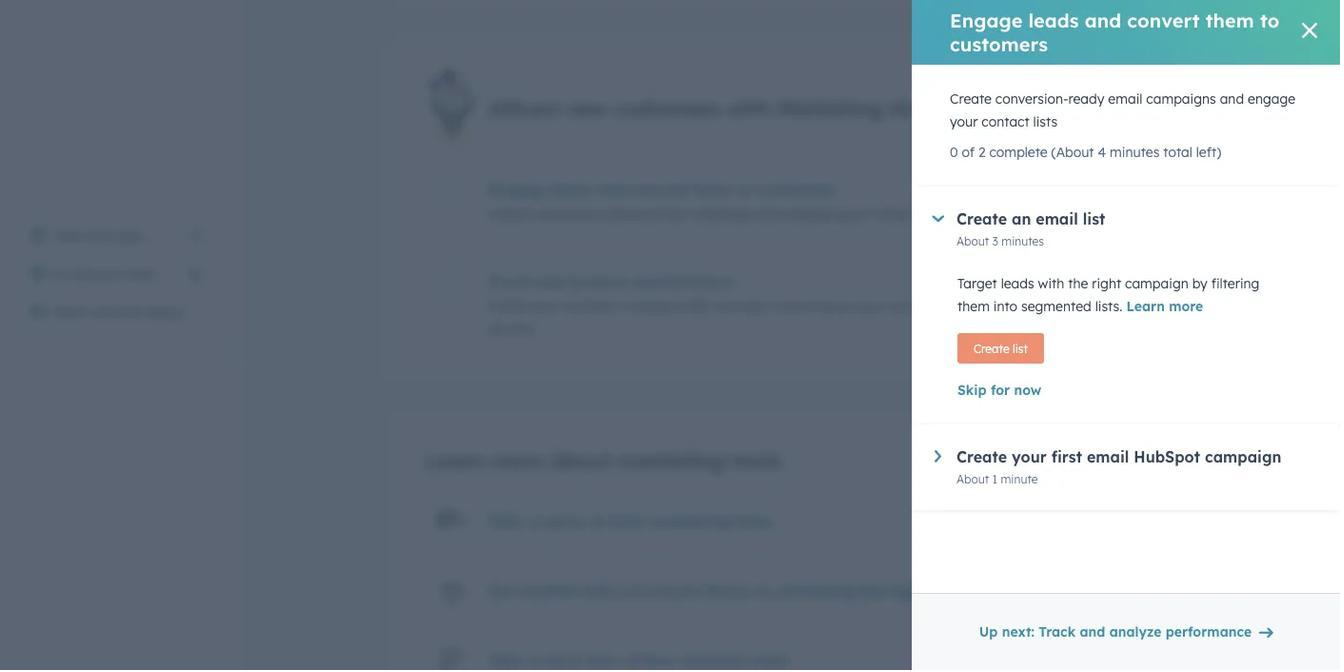 Task type: vqa. For each thing, say whether or not it's contained in the screenshot.
1st Press to sort. image from left
no



Task type: describe. For each thing, give the bounding box(es) containing it.
minute inside create your first email hubspot campaign about 1 minute
[[1001, 472, 1038, 486]]

visitors'
[[887, 297, 935, 314]]

(about
[[1052, 144, 1095, 160]]

0 horizontal spatial minute
[[646, 582, 699, 601]]

engage leads and convert them to customers
[[950, 9, 1280, 56]]

invite your team button
[[19, 255, 213, 293]]

2
[[979, 144, 986, 160]]

up
[[980, 624, 998, 640]]

campaign for hubspot
[[1205, 448, 1282, 467]]

about inside create your first email hubspot campaign about 1 minute
[[957, 472, 989, 486]]

next:
[[1002, 624, 1035, 640]]

2 link opens in a new window image from the top
[[189, 229, 202, 243]]

1 vertical spatial right
[[890, 582, 927, 601]]

tracking
[[622, 297, 674, 314]]

with for get started with a 4 minute lesson on attracting the right audience
[[580, 582, 612, 601]]

and inside button
[[1080, 624, 1106, 640]]

them inside "target leads with the right campaign by filtering them into segmented lists."
[[958, 298, 990, 315]]

to for engage leads and convert them to customers create conversion-ready email campaigns and engage your contact lists
[[737, 179, 752, 198]]

1 vertical spatial 4
[[1106, 205, 1113, 219]]

demo for a
[[544, 512, 586, 531]]

track and analyze performance install your hubspot tracking code, and learn more about your visitors' website activity
[[488, 272, 987, 337]]

start
[[53, 304, 85, 320]]

lists inside create conversion-ready email campaigns and engage your contact lists
[[1034, 113, 1058, 130]]

learn
[[743, 297, 775, 314]]

caret image
[[935, 450, 942, 463]]

right inside "target leads with the right campaign by filtering them into segmented lists."
[[1092, 275, 1122, 292]]

team
[[125, 266, 158, 282]]

engage for engage leads and convert them to customers
[[950, 9, 1023, 32]]

website
[[939, 297, 987, 314]]

hub
[[889, 95, 931, 121]]

conversion- inside the engage leads and convert them to customers create conversion-ready email campaigns and engage your contact lists
[[534, 205, 607, 222]]

3
[[993, 234, 999, 248]]

contact inside create conversion-ready email campaigns and engage your contact lists
[[982, 113, 1030, 130]]

contact inside the engage leads and convert them to customers create conversion-ready email campaigns and engage your contact lists
[[870, 205, 918, 222]]

demo for overview
[[148, 304, 184, 320]]

your inside the engage leads and convert them to customers create conversion-ready email campaigns and engage your contact lists
[[838, 205, 866, 222]]

list inside create an email list about 3 minutes
[[1083, 209, 1106, 229]]

analyze inside button
[[1110, 624, 1162, 640]]

1 vertical spatial marketing
[[651, 512, 730, 531]]

1 0% from the top
[[1142, 181, 1159, 195]]

customers for engage leads and convert them to customers create conversion-ready email campaigns and engage your contact lists
[[757, 179, 835, 198]]

create list
[[974, 341, 1028, 356]]

invite
[[53, 266, 90, 282]]

close image
[[1303, 23, 1318, 38]]

email inside the engage leads and convert them to customers create conversion-ready email campaigns and engage your contact lists
[[647, 205, 681, 222]]

take for take a demo of your marketing tools
[[488, 512, 524, 531]]

leads for target leads with the right campaign by filtering them into segmented lists.
[[1001, 275, 1035, 292]]

leads for engage leads and convert them to customers
[[1029, 9, 1079, 32]]

plan
[[119, 228, 146, 244]]

learn more
[[1127, 298, 1204, 315]]

email inside create conversion-ready email campaigns and engage your contact lists
[[1109, 90, 1143, 107]]

take a short tour of how contacts work
[[488, 651, 788, 670]]

1 vertical spatial a
[[617, 582, 627, 601]]

create your first email hubspot campaign about 1 minute
[[957, 448, 1282, 486]]

engage inside create conversion-ready email campaigns and engage your contact lists
[[1248, 90, 1296, 107]]

0 horizontal spatial the
[[861, 582, 885, 601]]

start overview demo link
[[19, 293, 213, 331]]

customers for engage leads and convert them to customers
[[950, 32, 1048, 56]]

start overview demo
[[53, 304, 184, 320]]

hubspot inside track and analyze performance install your hubspot tracking code, and learn more about your visitors' website activity
[[563, 297, 619, 314]]

1
[[993, 472, 998, 486]]

hubspot inside create your first email hubspot campaign about 1 minute
[[1134, 448, 1201, 467]]

campaigns inside the engage leads and convert them to customers create conversion-ready email campaigns and engage your contact lists
[[685, 205, 755, 222]]

leads for engage leads and convert them to customers create conversion-ready email campaigns and engage your contact lists
[[551, 179, 592, 198]]

2 vertical spatial 4
[[632, 582, 641, 601]]

work
[[750, 651, 788, 670]]

how
[[644, 651, 676, 670]]

take a demo of your marketing tools link
[[488, 512, 772, 531]]

overview
[[88, 304, 145, 320]]

about inside create an email list about 3 minutes
[[957, 234, 989, 248]]

activity
[[488, 320, 535, 337]]

track inside button
[[1039, 624, 1076, 640]]

skip
[[958, 382, 987, 398]]

performance inside button
[[1166, 624, 1252, 640]]

1 horizontal spatial with
[[727, 95, 771, 121]]

a for demo
[[529, 512, 539, 531]]

0 vertical spatial tools
[[731, 447, 781, 473]]

1 vertical spatial of
[[591, 512, 606, 531]]

to for engage leads and convert them to customers
[[1261, 9, 1280, 32]]

1 vertical spatial tools
[[735, 512, 772, 531]]

more for learn more
[[1169, 298, 1204, 315]]

your right install
[[531, 297, 559, 314]]

22
[[1100, 297, 1113, 312]]

analyze inside track and analyze performance install your hubspot tracking code, and learn more about your visitors' website activity
[[570, 272, 629, 291]]

up next: track and analyze performance
[[980, 624, 1252, 640]]

attracting
[[779, 582, 856, 601]]

track inside track and analyze performance install your hubspot tracking code, and learn more about your visitors' website activity
[[488, 272, 531, 291]]

lesson
[[704, 582, 751, 601]]

segmented
[[1022, 298, 1092, 315]]



Task type: locate. For each thing, give the bounding box(es) containing it.
your left first
[[1012, 448, 1047, 467]]

1 horizontal spatial customers
[[757, 179, 835, 198]]

target
[[958, 275, 998, 292]]

started
[[520, 582, 575, 601]]

view your plan link
[[19, 217, 213, 255]]

contact left caret icon
[[870, 205, 918, 222]]

ready up the 0 of 2 complete (about 4 minutes total left)
[[1069, 90, 1105, 107]]

more for learn more about marketing tools
[[491, 447, 545, 473]]

create up install
[[488, 205, 530, 222]]

track
[[488, 272, 531, 291], [1039, 624, 1076, 640]]

engage inside "engage leads and convert them to customers"
[[950, 9, 1023, 32]]

1 take from the top
[[488, 512, 524, 531]]

0 vertical spatial conversion-
[[996, 90, 1069, 107]]

view
[[53, 228, 83, 244]]

4 down the 0 of 2 complete (about 4 minutes total left)
[[1106, 205, 1113, 219]]

take a short tour of how contacts work link
[[488, 651, 788, 670]]

0 vertical spatial 0%
[[1142, 181, 1159, 195]]

1 horizontal spatial hubspot
[[1134, 448, 1201, 467]]

engage inside the engage leads and convert them to customers create conversion-ready email campaigns and engage your contact lists
[[488, 179, 547, 198]]

with
[[727, 95, 771, 121], [1038, 275, 1065, 292], [580, 582, 612, 601]]

your down learn more about marketing tools at the bottom of page
[[611, 512, 646, 531]]

your inside create your first email hubspot campaign about 1 minute
[[1012, 448, 1047, 467]]

complete
[[990, 144, 1048, 160]]

of left 2
[[962, 144, 975, 160]]

0 vertical spatial learn
[[1127, 298, 1165, 315]]

them down "target" at the right top of the page
[[958, 298, 990, 315]]

engage inside the engage leads and convert them to customers create conversion-ready email campaigns and engage your contact lists
[[786, 205, 834, 222]]

0 horizontal spatial convert
[[630, 179, 688, 198]]

right left audience
[[890, 582, 927, 601]]

demo down team
[[148, 304, 184, 320]]

them for engage leads and convert them to customers
[[1206, 9, 1255, 32]]

engage
[[950, 9, 1023, 32], [488, 179, 547, 198]]

create up skip for now
[[974, 341, 1010, 356]]

take left short on the bottom left of page
[[488, 651, 524, 670]]

skip for now button
[[958, 379, 1295, 402]]

2 horizontal spatial more
[[1169, 298, 1204, 315]]

track and analyze performance button
[[488, 272, 1005, 291]]

about up take a demo of your marketing tools
[[551, 447, 612, 473]]

create for your
[[957, 448, 1007, 467]]

performance inside track and analyze performance install your hubspot tracking code, and learn more about your visitors' website activity
[[634, 272, 732, 291]]

1 horizontal spatial demo
[[544, 512, 586, 531]]

link opens in a new window image
[[189, 225, 202, 248], [189, 229, 202, 243]]

2 vertical spatial customers
[[757, 179, 835, 198]]

demo
[[148, 304, 184, 320], [544, 512, 586, 531]]

more inside track and analyze performance install your hubspot tracking code, and learn more about your visitors' website activity
[[778, 297, 811, 314]]

2 vertical spatial a
[[529, 651, 539, 670]]

about left 22
[[1065, 297, 1097, 312]]

lists.
[[1096, 298, 1123, 315]]

new
[[567, 95, 608, 121]]

target leads with the right campaign by filtering them into segmented lists.
[[958, 275, 1260, 315]]

them inside the engage leads and convert them to customers create conversion-ready email campaigns and engage your contact lists
[[693, 179, 732, 198]]

email up the 0 of 2 complete (about 4 minutes total left)
[[1109, 90, 1143, 107]]

invite your team
[[53, 266, 158, 282]]

0 vertical spatial contact
[[982, 113, 1030, 130]]

0 vertical spatial performance
[[634, 272, 732, 291]]

with inside "target leads with the right campaign by filtering them into segmented lists."
[[1038, 275, 1065, 292]]

them
[[1206, 9, 1255, 32], [693, 179, 732, 198], [958, 298, 990, 315]]

of
[[962, 144, 975, 160], [591, 512, 606, 531], [624, 651, 640, 670]]

a left short on the bottom left of page
[[529, 651, 539, 670]]

0 of 2 complete (about 4 minutes total left)
[[950, 144, 1222, 160]]

about down the 0 of 2 complete (about 4 minutes total left)
[[1070, 205, 1103, 219]]

minutes inside create an email list about 3 minutes
[[1002, 234, 1045, 248]]

campaign
[[1125, 275, 1189, 292], [1205, 448, 1282, 467]]

on
[[756, 582, 775, 601]]

about inside track and analyze performance install your hubspot tracking code, and learn more about your visitors' website activity
[[815, 297, 852, 314]]

the
[[1068, 275, 1089, 292], [861, 582, 885, 601]]

1 horizontal spatial track
[[1039, 624, 1076, 640]]

1 vertical spatial 0%
[[1142, 273, 1159, 287]]

for
[[991, 382, 1010, 398]]

0 horizontal spatial hubspot
[[563, 297, 619, 314]]

attract
[[488, 95, 561, 121]]

more
[[778, 297, 811, 314], [1169, 298, 1204, 315], [491, 447, 545, 473]]

to down attract new customers with marketing hub
[[737, 179, 752, 198]]

email right an
[[1036, 209, 1079, 229]]

0% up the learn more
[[1142, 273, 1159, 287]]

leads inside "engage leads and convert them to customers"
[[1029, 9, 1079, 32]]

hubspot left tracking
[[563, 297, 619, 314]]

1 vertical spatial them
[[693, 179, 732, 198]]

1 vertical spatial contact
[[870, 205, 918, 222]]

the right attracting
[[861, 582, 885, 601]]

0 horizontal spatial them
[[693, 179, 732, 198]]

your left visitors'
[[856, 297, 884, 314]]

1 horizontal spatial conversion-
[[996, 90, 1069, 107]]

audience
[[931, 582, 1001, 601]]

1 vertical spatial about
[[551, 447, 612, 473]]

2 vertical spatial of
[[624, 651, 640, 670]]

a for short
[[529, 651, 539, 670]]

short
[[544, 651, 583, 670]]

conversion- inside create conversion-ready email campaigns and engage your contact lists
[[996, 90, 1069, 107]]

1 vertical spatial conversion-
[[534, 205, 607, 222]]

0 vertical spatial minute
[[1001, 472, 1038, 486]]

about left the 3
[[957, 234, 989, 248]]

1 horizontal spatial lists
[[1034, 113, 1058, 130]]

1 horizontal spatial right
[[1092, 275, 1122, 292]]

the inside "target leads with the right campaign by filtering them into segmented lists."
[[1068, 275, 1089, 292]]

ready inside create conversion-ready email campaigns and engage your contact lists
[[1069, 90, 1105, 107]]

0 vertical spatial analyze
[[570, 272, 629, 291]]

total
[[1164, 144, 1193, 160]]

email
[[1109, 90, 1143, 107], [647, 205, 681, 222], [1036, 209, 1079, 229], [1087, 448, 1130, 467]]

marketing up lesson
[[651, 512, 730, 531]]

email right first
[[1087, 448, 1130, 467]]

campaigns up total
[[1147, 90, 1217, 107]]

1 vertical spatial with
[[1038, 275, 1065, 292]]

0 horizontal spatial campaigns
[[685, 205, 755, 222]]

1 vertical spatial campaigns
[[685, 205, 755, 222]]

0 vertical spatial demo
[[148, 304, 184, 320]]

customers inside "engage leads and convert them to customers"
[[950, 32, 1048, 56]]

1 vertical spatial performance
[[1166, 624, 1252, 640]]

create up 2
[[950, 90, 992, 107]]

skip for now
[[958, 382, 1042, 398]]

take a demo of your marketing tools
[[488, 512, 772, 531]]

learn more button
[[1127, 295, 1204, 318]]

0 vertical spatial ready
[[1069, 90, 1105, 107]]

learn
[[1127, 298, 1165, 315], [426, 447, 485, 473]]

contact up complete
[[982, 113, 1030, 130]]

campaigns inside create conversion-ready email campaigns and engage your contact lists
[[1147, 90, 1217, 107]]

1 vertical spatial convert
[[630, 179, 688, 198]]

0 horizontal spatial learn
[[426, 447, 485, 473]]

2 horizontal spatial them
[[1206, 9, 1255, 32]]

about right the learn
[[815, 297, 852, 314]]

a
[[529, 512, 539, 531], [617, 582, 627, 601], [529, 651, 539, 670]]

customers inside the engage leads and convert them to customers create conversion-ready email campaigns and engage your contact lists
[[757, 179, 835, 198]]

learn for learn more
[[1127, 298, 1165, 315]]

engage leads and convert them to customers button
[[488, 179, 1005, 198]]

code,
[[678, 297, 712, 314]]

into
[[994, 298, 1018, 315]]

1 horizontal spatial learn
[[1127, 298, 1165, 315]]

performance
[[634, 272, 732, 291], [1166, 624, 1252, 640]]

0 vertical spatial campaigns
[[1147, 90, 1217, 107]]

1 horizontal spatial analyze
[[1110, 624, 1162, 640]]

with left marketing
[[727, 95, 771, 121]]

and inside create conversion-ready email campaigns and engage your contact lists
[[1220, 90, 1245, 107]]

them for engage leads and convert them to customers create conversion-ready email campaigns and engage your contact lists
[[693, 179, 732, 198]]

2 take from the top
[[488, 651, 524, 670]]

0 horizontal spatial with
[[580, 582, 612, 601]]

create for conversion-
[[950, 90, 992, 107]]

to inside "engage leads and convert them to customers"
[[1261, 9, 1280, 32]]

0 vertical spatial them
[[1206, 9, 1255, 32]]

view your plan
[[53, 228, 146, 244]]

1 vertical spatial track
[[1039, 624, 1076, 640]]

0 vertical spatial 4
[[1098, 144, 1107, 160]]

left)
[[1197, 144, 1222, 160]]

the up segmented
[[1068, 275, 1089, 292]]

create inside create conversion-ready email campaigns and engage your contact lists
[[950, 90, 992, 107]]

engage leads and convert them to customers create conversion-ready email campaigns and engage your contact lists
[[488, 179, 946, 222]]

4
[[1098, 144, 1107, 160], [1106, 205, 1113, 219], [632, 582, 641, 601]]

0 horizontal spatial to
[[737, 179, 752, 198]]

and
[[1085, 9, 1122, 32], [1220, 90, 1245, 107], [596, 179, 626, 198], [759, 205, 783, 222], [536, 272, 565, 291], [715, 297, 740, 314], [1080, 624, 1106, 640]]

1 horizontal spatial campaigns
[[1147, 90, 1217, 107]]

0 horizontal spatial customers
[[615, 95, 721, 121]]

to
[[1261, 9, 1280, 32], [737, 179, 752, 198]]

1 vertical spatial lists
[[921, 205, 946, 222]]

0 vertical spatial take
[[488, 512, 524, 531]]

analyze
[[570, 272, 629, 291], [1110, 624, 1162, 640]]

campaigns down 'engage leads and convert them to customers' button
[[685, 205, 755, 222]]

them down attract new customers with marketing hub
[[693, 179, 732, 198]]

ready inside the engage leads and convert them to customers create conversion-ready email campaigns and engage your contact lists
[[607, 205, 643, 222]]

right up 22
[[1092, 275, 1122, 292]]

leads
[[1029, 9, 1079, 32], [551, 179, 592, 198], [1001, 275, 1035, 292]]

convert for engage leads and convert them to customers create conversion-ready email campaigns and engage your contact lists
[[630, 179, 688, 198]]

your
[[950, 113, 978, 130], [838, 205, 866, 222], [87, 228, 115, 244], [94, 266, 122, 282], [531, 297, 559, 314], [856, 297, 884, 314], [1012, 448, 1047, 467], [611, 512, 646, 531]]

your inside create conversion-ready email campaigns and engage your contact lists
[[950, 113, 978, 130]]

0 vertical spatial list
[[1083, 209, 1106, 229]]

0 horizontal spatial about
[[551, 447, 612, 473]]

0 vertical spatial of
[[962, 144, 975, 160]]

now
[[1015, 382, 1042, 398]]

conversion-
[[996, 90, 1069, 107], [534, 205, 607, 222]]

install
[[488, 297, 528, 314]]

track up install
[[488, 272, 531, 291]]

minute left lesson
[[646, 582, 699, 601]]

0 vertical spatial right
[[1092, 275, 1122, 292]]

about
[[815, 297, 852, 314], [551, 447, 612, 473]]

marketing
[[618, 447, 725, 473], [651, 512, 730, 531]]

create for list
[[974, 341, 1010, 356]]

and inside "engage leads and convert them to customers"
[[1085, 9, 1122, 32]]

attract new customers with marketing hub
[[488, 95, 931, 121]]

engage for engage leads and convert them to customers create conversion-ready email campaigns and engage your contact lists
[[488, 179, 547, 198]]

0 horizontal spatial contact
[[870, 205, 918, 222]]

2 vertical spatial with
[[580, 582, 612, 601]]

customers
[[950, 32, 1048, 56], [615, 95, 721, 121], [757, 179, 835, 198]]

of down learn more about marketing tools at the bottom of page
[[591, 512, 606, 531]]

convert for engage leads and convert them to customers
[[1128, 9, 1200, 32]]

0 vertical spatial with
[[727, 95, 771, 121]]

0 horizontal spatial engage
[[786, 205, 834, 222]]

right
[[1092, 275, 1122, 292], [890, 582, 927, 601]]

1 horizontal spatial more
[[778, 297, 811, 314]]

list down the 0 of 2 complete (about 4 minutes total left)
[[1083, 209, 1106, 229]]

create an email list about 3 minutes
[[957, 209, 1106, 248]]

create inside the engage leads and convert them to customers create conversion-ready email campaigns and engage your contact lists
[[488, 205, 530, 222]]

1 vertical spatial customers
[[615, 95, 721, 121]]

leads inside "target leads with the right campaign by filtering them into segmented lists."
[[1001, 275, 1035, 292]]

hubspot
[[563, 297, 619, 314], [1134, 448, 1201, 467]]

a down take a demo of your marketing tools
[[617, 582, 627, 601]]

create list link
[[958, 333, 1045, 364]]

get
[[488, 582, 515, 601]]

1 link opens in a new window image from the top
[[189, 225, 202, 248]]

1 vertical spatial hubspot
[[1134, 448, 1201, 467]]

convert inside the engage leads and convert them to customers create conversion-ready email campaigns and engage your contact lists
[[630, 179, 688, 198]]

1 horizontal spatial about
[[815, 297, 852, 314]]

leads inside the engage leads and convert them to customers create conversion-ready email campaigns and engage your contact lists
[[551, 179, 592, 198]]

0 horizontal spatial ready
[[607, 205, 643, 222]]

0 horizontal spatial lists
[[921, 205, 946, 222]]

to left close image
[[1261, 9, 1280, 32]]

ready up tracking
[[607, 205, 643, 222]]

more inside button
[[1169, 298, 1204, 315]]

with right started
[[580, 582, 612, 601]]

by
[[1193, 275, 1208, 292]]

them left close image
[[1206, 9, 1255, 32]]

an
[[1012, 209, 1032, 229]]

take for take a short tour of how contacts work
[[488, 651, 524, 670]]

0 vertical spatial campaign
[[1125, 275, 1189, 292]]

0% up about 4 minutes
[[1142, 181, 1159, 195]]

0 horizontal spatial engage
[[488, 179, 547, 198]]

1 vertical spatial engage
[[488, 179, 547, 198]]

email down 'engage leads and convert them to customers' button
[[647, 205, 681, 222]]

of left how
[[624, 651, 640, 670]]

contact
[[982, 113, 1030, 130], [870, 205, 918, 222]]

1 horizontal spatial minute
[[1001, 472, 1038, 486]]

create conversion-ready email campaigns and engage your contact lists
[[950, 90, 1296, 130]]

with for target leads with the right campaign by filtering them into segmented lists.
[[1038, 275, 1065, 292]]

list up now
[[1013, 341, 1028, 356]]

0 horizontal spatial performance
[[634, 272, 732, 291]]

about 22 minutes
[[1065, 297, 1159, 312]]

email inside create an email list about 3 minutes
[[1036, 209, 1079, 229]]

create inside create your first email hubspot campaign about 1 minute
[[957, 448, 1007, 467]]

1 vertical spatial leads
[[551, 179, 592, 198]]

track right next:
[[1039, 624, 1076, 640]]

1 vertical spatial list
[[1013, 341, 1028, 356]]

2 vertical spatial them
[[958, 298, 990, 315]]

0 horizontal spatial right
[[890, 582, 927, 601]]

campaign inside create your first email hubspot campaign about 1 minute
[[1205, 448, 1282, 467]]

1 vertical spatial ready
[[607, 205, 643, 222]]

1 horizontal spatial engage
[[950, 9, 1023, 32]]

them inside "engage leads and convert them to customers"
[[1206, 9, 1255, 32]]

2 horizontal spatial customers
[[950, 32, 1048, 56]]

0 vertical spatial lists
[[1034, 113, 1058, 130]]

0 vertical spatial convert
[[1128, 9, 1200, 32]]

0 horizontal spatial conversion-
[[534, 205, 607, 222]]

filtering
[[1212, 275, 1260, 292]]

1 horizontal spatial to
[[1261, 9, 1280, 32]]

create up the 1
[[957, 448, 1007, 467]]

0
[[950, 144, 958, 160]]

ready
[[1069, 90, 1105, 107], [607, 205, 643, 222]]

get started with a 4 minute lesson on attracting the right audience link
[[488, 582, 1001, 601]]

hubspot down skip for now button
[[1134, 448, 1201, 467]]

2 0% from the top
[[1142, 273, 1159, 287]]

learn more about marketing tools
[[426, 447, 781, 473]]

caret image
[[932, 215, 945, 222]]

demo up started
[[544, 512, 586, 531]]

your left plan
[[87, 228, 115, 244]]

1 vertical spatial learn
[[426, 447, 485, 473]]

a up started
[[529, 512, 539, 531]]

engage leads and convert them to customers dialog
[[912, 0, 1341, 670]]

your inside button
[[94, 266, 122, 282]]

1 vertical spatial analyze
[[1110, 624, 1162, 640]]

about 4 minutes
[[1070, 205, 1159, 219]]

take
[[488, 512, 524, 531], [488, 651, 524, 670]]

1 horizontal spatial performance
[[1166, 624, 1252, 640]]

campaign inside "target leads with the right campaign by filtering them into segmented lists."
[[1125, 275, 1189, 292]]

with up segmented
[[1038, 275, 1065, 292]]

up next: track and analyze performance button
[[967, 613, 1286, 651]]

tools
[[731, 447, 781, 473], [735, 512, 772, 531]]

1 horizontal spatial contact
[[982, 113, 1030, 130]]

create for an
[[957, 209, 1007, 229]]

marketing up take a demo of your marketing tools
[[618, 447, 725, 473]]

4 inside engage leads and convert them to customers dialog
[[1098, 144, 1107, 160]]

about left the 1
[[957, 472, 989, 486]]

campaigns
[[1147, 90, 1217, 107], [685, 205, 755, 222]]

0 vertical spatial a
[[529, 512, 539, 531]]

your left team
[[94, 266, 122, 282]]

create inside create an email list about 3 minutes
[[957, 209, 1007, 229]]

of inside engage leads and convert them to customers dialog
[[962, 144, 975, 160]]

4 right (about
[[1098, 144, 1107, 160]]

your left caret icon
[[838, 205, 866, 222]]

lists inside the engage leads and convert them to customers create conversion-ready email campaigns and engage your contact lists
[[921, 205, 946, 222]]

1 horizontal spatial list
[[1083, 209, 1106, 229]]

campaign for right
[[1125, 275, 1189, 292]]

0 vertical spatial the
[[1068, 275, 1089, 292]]

minute right the 1
[[1001, 472, 1038, 486]]

4 up take a short tour of how contacts work link at bottom
[[632, 582, 641, 601]]

create
[[950, 90, 992, 107], [488, 205, 530, 222], [957, 209, 1007, 229], [974, 341, 1010, 356], [957, 448, 1007, 467]]

0 horizontal spatial list
[[1013, 341, 1028, 356]]

convert inside "engage leads and convert them to customers"
[[1128, 9, 1200, 32]]

take up get
[[488, 512, 524, 531]]

1 horizontal spatial engage
[[1248, 90, 1296, 107]]

1 horizontal spatial ready
[[1069, 90, 1105, 107]]

learn for learn more about marketing tools
[[426, 447, 485, 473]]

first
[[1052, 448, 1083, 467]]

0 vertical spatial marketing
[[618, 447, 725, 473]]

to inside the engage leads and convert them to customers create conversion-ready email campaigns and engage your contact lists
[[737, 179, 752, 198]]

1 vertical spatial engage
[[786, 205, 834, 222]]

0 horizontal spatial track
[[488, 272, 531, 291]]

tour
[[588, 651, 620, 670]]

email inside create your first email hubspot campaign about 1 minute
[[1087, 448, 1130, 467]]

2 horizontal spatial with
[[1038, 275, 1065, 292]]

create up the 3
[[957, 209, 1007, 229]]

contacts
[[680, 651, 746, 670]]

1 vertical spatial campaign
[[1205, 448, 1282, 467]]

marketing
[[777, 95, 883, 121]]

your up 0 on the right
[[950, 113, 978, 130]]

learn inside button
[[1127, 298, 1165, 315]]

1 horizontal spatial convert
[[1128, 9, 1200, 32]]

get started with a 4 minute lesson on attracting the right audience
[[488, 582, 1001, 601]]



